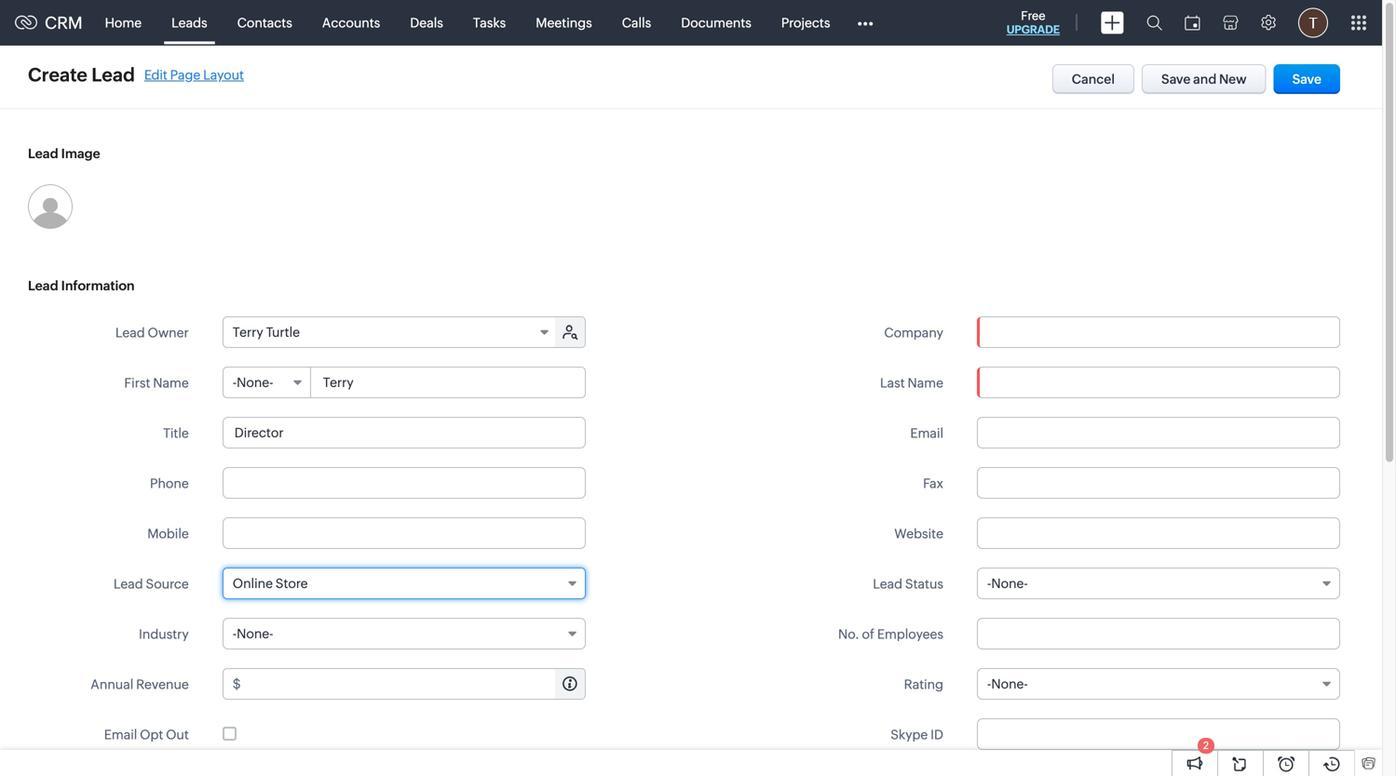 Task type: describe. For each thing, give the bounding box(es) containing it.
last name
[[880, 376, 944, 391]]

and
[[1194, 72, 1217, 87]]

annual
[[91, 678, 133, 693]]

fax
[[923, 477, 944, 491]]

name for first name
[[153, 376, 189, 391]]

id
[[931, 728, 944, 743]]

create lead edit page layout
[[28, 64, 244, 86]]

image
[[61, 146, 100, 161]]

crm
[[45, 13, 83, 32]]

company
[[884, 326, 944, 341]]

none- for rating
[[992, 677, 1028, 692]]

online
[[233, 577, 273, 592]]

home link
[[90, 0, 157, 45]]

-none- field for lead status
[[977, 568, 1341, 600]]

image image
[[28, 184, 73, 229]]

profile image
[[1299, 8, 1328, 38]]

save for save
[[1293, 72, 1322, 87]]

status
[[905, 577, 944, 592]]

revenue
[[136, 678, 189, 693]]

email for email opt out
[[104, 728, 137, 743]]

skype
[[891, 728, 928, 743]]

lead for lead source
[[113, 577, 143, 592]]

calls link
[[607, 0, 666, 45]]

lead information
[[28, 279, 135, 293]]

Other Modules field
[[845, 8, 885, 38]]

create
[[28, 64, 87, 86]]

lead source
[[113, 577, 189, 592]]

save button
[[1274, 64, 1341, 94]]

-none- for rating
[[988, 677, 1028, 692]]

none- for lead status
[[992, 577, 1028, 592]]

edit page layout link
[[144, 68, 244, 82]]

skype id
[[891, 728, 944, 743]]

employees
[[877, 627, 944, 642]]

tasks link
[[458, 0, 521, 45]]

free
[[1021, 9, 1046, 23]]

no.
[[838, 627, 860, 642]]

calendar image
[[1185, 15, 1201, 30]]

save for save and new
[[1162, 72, 1191, 87]]

documents
[[681, 15, 752, 30]]

accounts
[[322, 15, 380, 30]]

email for email
[[911, 426, 944, 441]]

tasks
[[473, 15, 506, 30]]

save and new
[[1162, 72, 1247, 87]]

free upgrade
[[1007, 9, 1060, 36]]

industry
[[139, 627, 189, 642]]

upgrade
[[1007, 23, 1060, 36]]

cancel
[[1072, 72, 1115, 87]]

crm link
[[15, 13, 83, 32]]

information
[[61, 279, 135, 293]]

lead owner
[[115, 326, 189, 341]]

create menu image
[[1101, 12, 1124, 34]]

opt
[[140, 728, 163, 743]]

-none- down terry
[[233, 375, 273, 390]]

meetings
[[536, 15, 592, 30]]

contacts
[[237, 15, 292, 30]]

terry turtle
[[233, 325, 300, 340]]

source
[[146, 577, 189, 592]]



Task type: locate. For each thing, give the bounding box(es) containing it.
- for lead status
[[988, 577, 992, 592]]

mobile
[[147, 527, 189, 542]]

save inside "button"
[[1162, 72, 1191, 87]]

0 vertical spatial email
[[911, 426, 944, 441]]

lead left owner
[[115, 326, 145, 341]]

first
[[124, 376, 150, 391]]

email up fax
[[911, 426, 944, 441]]

projects link
[[767, 0, 845, 45]]

none- down online
[[237, 627, 273, 642]]

save down profile element at the right of the page
[[1293, 72, 1322, 87]]

lead left 'source'
[[113, 577, 143, 592]]

-none- field for rating
[[977, 669, 1341, 701]]

- for rating
[[988, 677, 992, 692]]

-none- right the rating
[[988, 677, 1028, 692]]

owner
[[148, 326, 189, 341]]

layout
[[203, 68, 244, 82]]

-
[[233, 375, 237, 390], [988, 577, 992, 592], [233, 627, 237, 642], [988, 677, 992, 692]]

lead
[[92, 64, 135, 86], [28, 146, 58, 161], [28, 279, 58, 293], [115, 326, 145, 341], [113, 577, 143, 592], [873, 577, 903, 592]]

of
[[862, 627, 875, 642]]

contacts link
[[222, 0, 307, 45]]

leads link
[[157, 0, 222, 45]]

lead left image
[[28, 146, 58, 161]]

None text field
[[978, 318, 1340, 347], [977, 417, 1341, 449], [977, 468, 1341, 499], [244, 670, 585, 700], [977, 719, 1341, 751], [978, 318, 1340, 347], [977, 417, 1341, 449], [977, 468, 1341, 499], [244, 670, 585, 700], [977, 719, 1341, 751]]

1 horizontal spatial name
[[908, 376, 944, 391]]

- right the rating
[[988, 677, 992, 692]]

name right last
[[908, 376, 944, 391]]

email
[[911, 426, 944, 441], [104, 728, 137, 743]]

- up $
[[233, 627, 237, 642]]

2 name from the left
[[908, 376, 944, 391]]

name right first
[[153, 376, 189, 391]]

website
[[895, 527, 944, 542]]

email opt out
[[104, 728, 189, 743]]

1 vertical spatial email
[[104, 728, 137, 743]]

turtle
[[266, 325, 300, 340]]

lead for lead owner
[[115, 326, 145, 341]]

page
[[170, 68, 201, 82]]

-none-
[[233, 375, 273, 390], [988, 577, 1028, 592], [233, 627, 273, 642], [988, 677, 1028, 692]]

save inside button
[[1293, 72, 1322, 87]]

Online Store field
[[222, 568, 586, 600]]

- right the status
[[988, 577, 992, 592]]

none- for industry
[[237, 627, 273, 642]]

out
[[166, 728, 189, 743]]

first name
[[124, 376, 189, 391]]

none-
[[237, 375, 273, 390], [992, 577, 1028, 592], [237, 627, 273, 642], [992, 677, 1028, 692]]

meetings link
[[521, 0, 607, 45]]

1 horizontal spatial email
[[911, 426, 944, 441]]

search image
[[1147, 15, 1163, 31]]

lead left the status
[[873, 577, 903, 592]]

Terry Turtle field
[[223, 318, 557, 347]]

-none- right the status
[[988, 577, 1028, 592]]

-none- down online
[[233, 627, 273, 642]]

none- right the rating
[[992, 677, 1028, 692]]

new
[[1219, 72, 1247, 87]]

-None- field
[[223, 368, 311, 398], [977, 568, 1341, 600], [222, 619, 586, 650], [977, 669, 1341, 701]]

1 name from the left
[[153, 376, 189, 391]]

lead image
[[28, 146, 100, 161]]

phone
[[150, 477, 189, 491]]

-none- field for industry
[[222, 619, 586, 650]]

- for industry
[[233, 627, 237, 642]]

2 save from the left
[[1293, 72, 1322, 87]]

terry
[[233, 325, 263, 340]]

last
[[880, 376, 905, 391]]

save
[[1162, 72, 1191, 87], [1293, 72, 1322, 87]]

no. of employees
[[838, 627, 944, 642]]

lead status
[[873, 577, 944, 592]]

None field
[[978, 318, 1340, 347]]

store
[[276, 577, 308, 592]]

0 horizontal spatial name
[[153, 376, 189, 391]]

accounts link
[[307, 0, 395, 45]]

2
[[1204, 741, 1209, 752]]

$
[[233, 677, 241, 692]]

documents link
[[666, 0, 767, 45]]

- down terry
[[233, 375, 237, 390]]

lead left information
[[28, 279, 58, 293]]

name for last name
[[908, 376, 944, 391]]

save left and at the top of the page
[[1162, 72, 1191, 87]]

1 save from the left
[[1162, 72, 1191, 87]]

home
[[105, 15, 142, 30]]

-none- for industry
[[233, 627, 273, 642]]

profile element
[[1287, 0, 1340, 45]]

name
[[153, 376, 189, 391], [908, 376, 944, 391]]

create menu element
[[1090, 0, 1136, 45]]

deals
[[410, 15, 443, 30]]

None text field
[[977, 367, 1341, 399], [312, 368, 585, 398], [222, 417, 586, 449], [222, 468, 586, 499], [222, 518, 586, 550], [977, 518, 1341, 550], [977, 619, 1341, 650], [977, 367, 1341, 399], [312, 368, 585, 398], [222, 417, 586, 449], [222, 468, 586, 499], [222, 518, 586, 550], [977, 518, 1341, 550], [977, 619, 1341, 650]]

email left the opt
[[104, 728, 137, 743]]

1 horizontal spatial save
[[1293, 72, 1322, 87]]

0 horizontal spatial save
[[1162, 72, 1191, 87]]

lead for lead status
[[873, 577, 903, 592]]

projects
[[781, 15, 830, 30]]

none- down terry
[[237, 375, 273, 390]]

annual revenue
[[91, 678, 189, 693]]

title
[[163, 426, 189, 441]]

deals link
[[395, 0, 458, 45]]

save and new button
[[1142, 64, 1267, 94]]

-none- for lead status
[[988, 577, 1028, 592]]

search element
[[1136, 0, 1174, 46]]

none- right the status
[[992, 577, 1028, 592]]

lead for lead image
[[28, 146, 58, 161]]

rating
[[904, 678, 944, 693]]

cancel button
[[1052, 64, 1135, 94]]

edit
[[144, 68, 168, 82]]

online store
[[233, 577, 308, 592]]

leads
[[172, 15, 207, 30]]

lead for lead information
[[28, 279, 58, 293]]

0 horizontal spatial email
[[104, 728, 137, 743]]

lead left edit
[[92, 64, 135, 86]]

calls
[[622, 15, 651, 30]]



Task type: vqa. For each thing, say whether or not it's contained in the screenshot.
Lace at top
no



